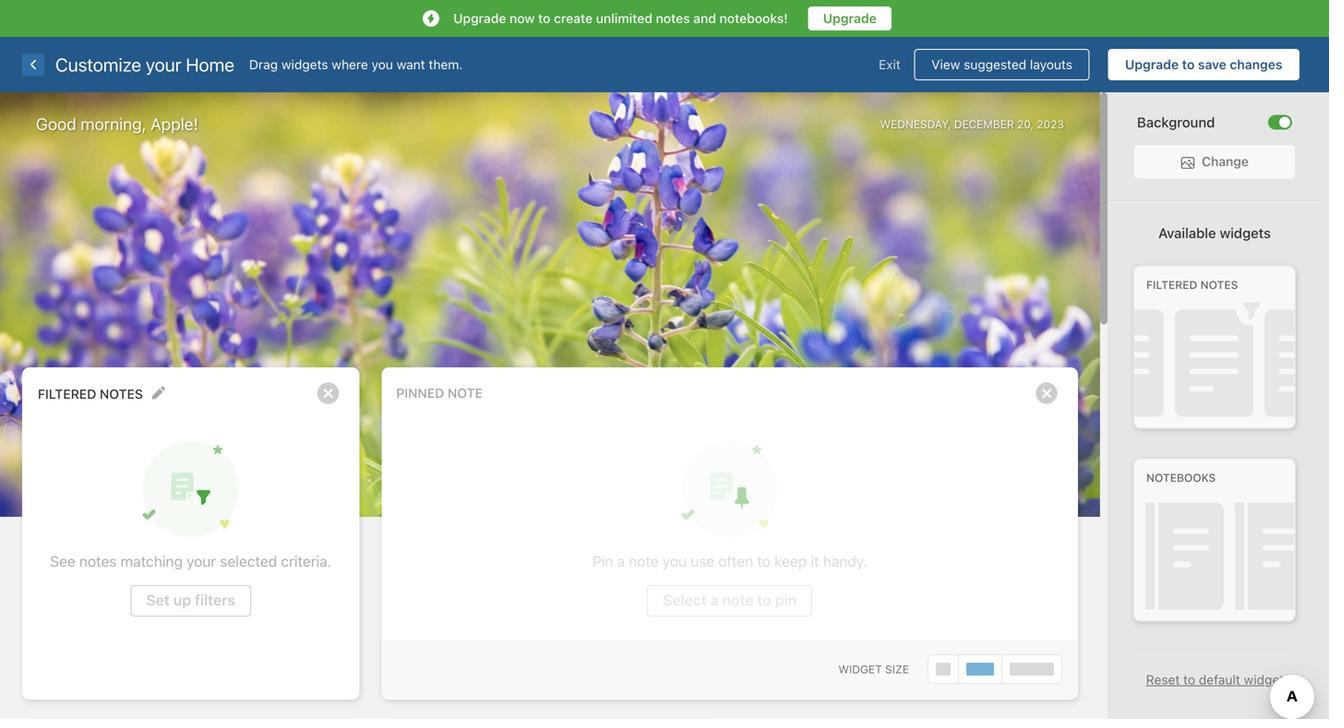 Task type: locate. For each thing, give the bounding box(es) containing it.
0 vertical spatial notes
[[1200, 278, 1238, 291]]

notes
[[656, 11, 690, 26]]

to right the now
[[538, 11, 550, 26]]

widgets for drag
[[281, 57, 328, 72]]

filtered notes
[[1146, 278, 1238, 291], [38, 386, 143, 401]]

1 vertical spatial filtered notes
[[38, 386, 143, 401]]

notebooks!
[[720, 11, 788, 26]]

upgrade for upgrade
[[823, 11, 877, 26]]

to for reset
[[1183, 672, 1195, 687]]

view
[[932, 57, 960, 72]]

changes
[[1230, 57, 1282, 72]]

2 vertical spatial to
[[1183, 672, 1195, 687]]

2 vertical spatial widgets
[[1244, 672, 1291, 687]]

notes inside button
[[100, 386, 143, 401]]

filtered left edit widget title icon on the bottom left of the page
[[38, 386, 96, 401]]

filtered inside button
[[38, 386, 96, 401]]

upgrade to save changes button
[[1108, 49, 1300, 80]]

0 horizontal spatial notes
[[100, 386, 143, 401]]

1 vertical spatial widgets
[[1220, 225, 1271, 241]]

1 vertical spatial notes
[[100, 386, 143, 401]]

reset to default widgets
[[1146, 672, 1291, 687]]

save
[[1198, 57, 1226, 72]]

widget
[[838, 663, 882, 676]]

upgrade up exit button
[[823, 11, 877, 26]]

want
[[397, 57, 425, 72]]

1 horizontal spatial notes
[[1200, 278, 1238, 291]]

apple!
[[150, 114, 198, 134]]

0 vertical spatial to
[[538, 11, 550, 26]]

to
[[538, 11, 550, 26], [1182, 57, 1195, 72], [1183, 672, 1195, 687]]

widgets right default
[[1244, 672, 1291, 687]]

remove image
[[1028, 375, 1065, 412]]

widget size small image
[[936, 663, 951, 676]]

0 vertical spatial filtered
[[1146, 278, 1197, 291]]

upgrade left save
[[1125, 57, 1179, 72]]

0 horizontal spatial upgrade
[[453, 11, 506, 26]]

0 horizontal spatial filtered
[[38, 386, 96, 401]]

filtered notes down available
[[1146, 278, 1238, 291]]

upgrade button
[[808, 6, 891, 30]]

upgrade inside upgrade button
[[823, 11, 877, 26]]

notes
[[1200, 278, 1238, 291], [100, 386, 143, 401]]

reset to default widgets button
[[1146, 672, 1291, 687]]

upgrade
[[453, 11, 506, 26], [823, 11, 877, 26], [1125, 57, 1179, 72]]

0 vertical spatial widgets
[[281, 57, 328, 72]]

view suggested layouts
[[932, 57, 1072, 72]]

1 horizontal spatial filtered
[[1146, 278, 1197, 291]]

default
[[1199, 672, 1240, 687]]

notes left edit widget title icon on the bottom left of the page
[[100, 386, 143, 401]]

filtered notes left edit widget title icon on the bottom left of the page
[[38, 386, 143, 401]]

notes down available widgets
[[1200, 278, 1238, 291]]

exit
[[879, 57, 901, 72]]

to right reset
[[1183, 672, 1195, 687]]

wednesday, december 20, 2023
[[880, 118, 1064, 131]]

widgets
[[281, 57, 328, 72], [1220, 225, 1271, 241], [1244, 672, 1291, 687]]

0 horizontal spatial filtered notes
[[38, 386, 143, 401]]

filtered down available
[[1146, 278, 1197, 291]]

widget size medium image
[[966, 663, 994, 676]]

to inside button
[[1182, 57, 1195, 72]]

to for upgrade
[[1182, 57, 1195, 72]]

2 horizontal spatial upgrade
[[1125, 57, 1179, 72]]

1 horizontal spatial filtered notes
[[1146, 278, 1238, 291]]

widgets right the drag
[[281, 57, 328, 72]]

upgrade left the now
[[453, 11, 506, 26]]

customize your home
[[55, 54, 234, 75]]

upgrade inside upgrade to save changes button
[[1125, 57, 1179, 72]]

upgrade to save changes
[[1125, 57, 1282, 72]]

1 vertical spatial filtered
[[38, 386, 96, 401]]

widgets right available
[[1220, 225, 1271, 241]]

1 horizontal spatial upgrade
[[823, 11, 877, 26]]

filtered
[[1146, 278, 1197, 291], [38, 386, 96, 401]]

to left save
[[1182, 57, 1195, 72]]

1 vertical spatial to
[[1182, 57, 1195, 72]]



Task type: describe. For each thing, give the bounding box(es) containing it.
filtered notes button
[[38, 381, 143, 405]]

upgrade for upgrade to save changes
[[1125, 57, 1179, 72]]

suggested
[[964, 57, 1027, 72]]

now
[[510, 11, 535, 26]]

and
[[693, 11, 716, 26]]

widget size
[[838, 663, 909, 676]]

you
[[372, 57, 393, 72]]

wednesday,
[[880, 118, 951, 131]]

background image
[[1279, 117, 1290, 128]]

size
[[885, 663, 909, 676]]

where
[[332, 57, 368, 72]]

unlimited
[[596, 11, 652, 26]]

your
[[146, 54, 181, 75]]

layouts
[[1030, 57, 1072, 72]]

reset
[[1146, 672, 1180, 687]]

change button
[[1134, 145, 1295, 178]]

upgrade for upgrade now to create unlimited notes and notebooks!
[[453, 11, 506, 26]]

drag
[[249, 57, 278, 72]]

home
[[186, 54, 234, 75]]

0 vertical spatial filtered notes
[[1146, 278, 1238, 291]]

drag widgets where you want them.
[[249, 57, 463, 72]]

exit button
[[865, 49, 914, 80]]

2023
[[1037, 118, 1064, 131]]

notebooks
[[1146, 471, 1216, 484]]

change
[[1202, 154, 1249, 169]]

good
[[36, 114, 76, 134]]

december
[[954, 118, 1014, 131]]

available widgets
[[1158, 225, 1271, 241]]

available
[[1158, 225, 1216, 241]]

customize
[[55, 54, 141, 75]]

good morning, apple!
[[36, 114, 198, 134]]

widget size large image
[[1010, 663, 1054, 676]]

20,
[[1017, 118, 1034, 131]]

them.
[[429, 57, 463, 72]]

remove image
[[310, 375, 346, 412]]

edit widget title image
[[151, 386, 165, 400]]

morning,
[[81, 114, 146, 134]]

background
[[1137, 114, 1215, 130]]

create
[[554, 11, 593, 26]]

widgets for available
[[1220, 225, 1271, 241]]

upgrade now to create unlimited notes and notebooks!
[[453, 11, 788, 26]]

view suggested layouts button
[[914, 49, 1090, 80]]



